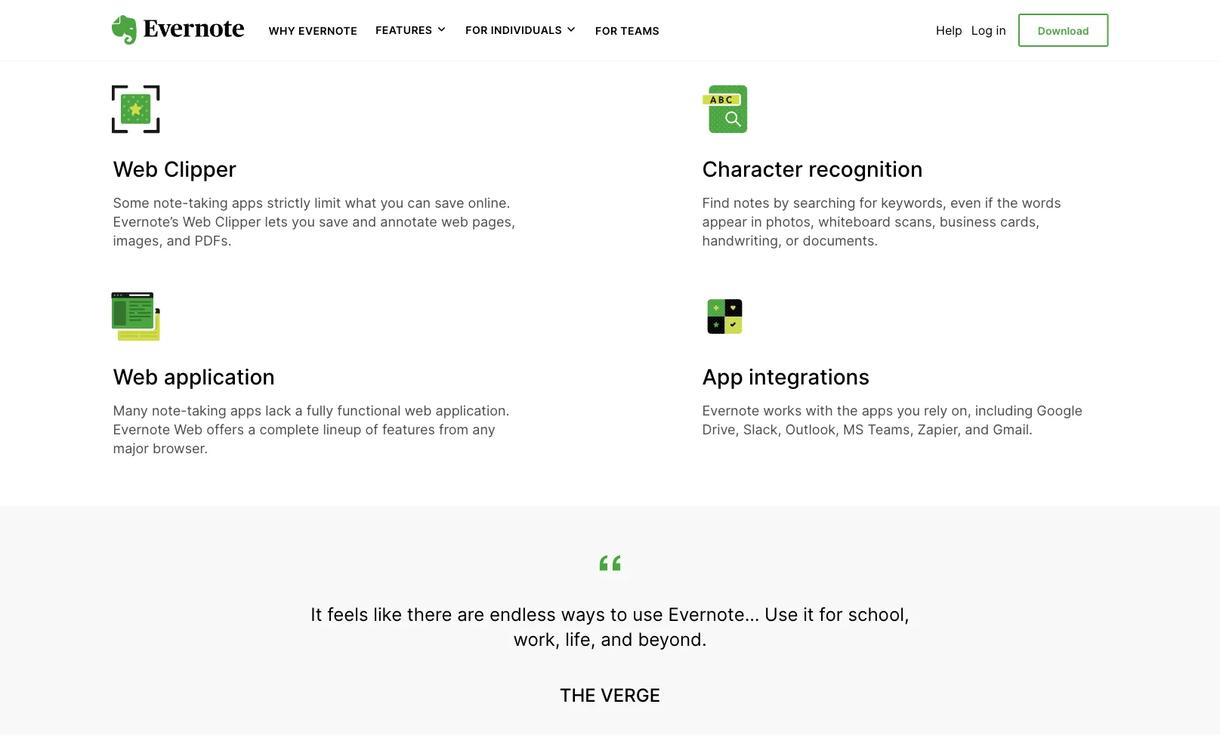 Task type: vqa. For each thing, say whether or not it's contained in the screenshot.
Your inside the YOUR DATA ISN'T USED TO TRAIN AN EVERNOTE OR A THIRD-PARTY AI MODEL.
no



Task type: describe. For each thing, give the bounding box(es) containing it.
at
[[364, 6, 377, 22]]

and down what
[[353, 213, 377, 230]]

application
[[164, 364, 275, 390]]

computer?
[[908, 0, 977, 3]]

ways
[[561, 603, 605, 625]]

functional
[[337, 402, 401, 419]]

and inside the evernote works with the apps you rely on, including google drive, slack, outlook, ms teams, zapier, and gmail.
[[966, 421, 990, 438]]

even
[[951, 194, 982, 211]]

on,
[[952, 402, 972, 419]]

outlook,
[[786, 421, 840, 438]]

handwriting,
[[703, 232, 782, 249]]

in inside find notes by searching for keywords, even if the words appear in photos, whiteboard scans, business cards, handwriting, or documents.
[[751, 213, 763, 230]]

limit
[[315, 194, 341, 211]]

it
[[311, 603, 322, 625]]

evernote inside 'have an iphone and a windows computer? android and mac? like using linux? unlike most note-taking apps, evernote works on them all.'
[[1012, 6, 1070, 22]]

images,
[[113, 232, 163, 249]]

words
[[1022, 194, 1062, 211]]

them
[[765, 25, 798, 41]]

0 vertical spatial organize
[[306, 0, 361, 3]]

most
[[859, 6, 891, 22]]

evernote inside the many note-taking apps lack a fully functional web application. evernote web offers a complete lineup of features from any major browser.
[[113, 421, 170, 438]]

zapier,
[[918, 421, 962, 438]]

download link
[[1019, 14, 1109, 47]]

0 vertical spatial clipper
[[164, 156, 237, 182]]

lets
[[265, 213, 288, 230]]

evernote's
[[113, 213, 179, 230]]

for for for teams
[[596, 24, 618, 37]]

or inside find notes by searching for keywords, even if the words appear in photos, whiteboard scans, business cards, handwriting, or documents.
[[786, 232, 799, 249]]

force
[[225, 0, 258, 3]]

integrations
[[749, 364, 870, 390]]

are
[[458, 603, 485, 625]]

using
[[732, 6, 767, 22]]

web clipper
[[113, 156, 237, 182]]

web clipper image
[[112, 85, 160, 133]]

note- for application
[[152, 402, 187, 419]]

app integrations
[[703, 364, 870, 390]]

and up the unlike
[[806, 0, 830, 3]]

search
[[151, 25, 194, 41]]

keywords,
[[882, 194, 947, 211]]

many note-taking apps lack a fully functional web application. evernote web offers a complete lineup of features from any major browser.
[[113, 402, 510, 457]]

evernote…
[[669, 603, 760, 625]]

don't
[[269, 6, 301, 22]]

major
[[113, 440, 149, 457]]

it feels like there are endless ways to use evernote… use it for school, work, life, and beyond.
[[311, 603, 910, 651]]

rely
[[925, 402, 948, 419]]

log in
[[972, 23, 1007, 37]]

and left the mac?
[[1035, 0, 1059, 3]]

a right lack
[[295, 402, 303, 419]]

fully
[[307, 402, 334, 419]]

evernote logo image
[[112, 15, 245, 45]]

web up many
[[113, 364, 158, 390]]

mac?
[[1062, 0, 1097, 3]]

use
[[633, 603, 664, 625]]

evernote inside the evernote works with the apps you rely on, including google drive, slack, outlook, ms teams, zapier, and gmail.
[[703, 402, 760, 419]]

you inside the evernote works with the apps you rely on, including google drive, slack, outlook, ms teams, zapier, and gmail.
[[897, 402, 921, 419]]

linux?
[[771, 6, 812, 22]]

note
[[430, 6, 459, 22]]

from
[[439, 421, 469, 438]]

is
[[463, 6, 474, 22]]

the verge
[[560, 684, 661, 706]]

scans,
[[895, 213, 936, 230]]

apps,
[[973, 6, 1008, 22]]

clipper inside some note-taking apps strictly limit what you can save online. evernote's web clipper lets you save and annotate web pages, images, and pdfs.
[[215, 213, 261, 230]]

web up some at the top
[[113, 156, 158, 182]]

an
[[739, 0, 755, 3]]

any
[[402, 6, 427, 22]]

individuals
[[491, 24, 562, 36]]

all. inside 'have an iphone and a windows computer? android and mac? like using linux? unlike most note-taking apps, evernote works on them all.'
[[802, 25, 819, 41]]

find
[[703, 194, 730, 211]]

a up for individuals
[[505, 0, 513, 3]]

lineup
[[323, 421, 362, 438]]

features
[[376, 24, 433, 36]]

browser.
[[153, 440, 208, 457]]

many
[[113, 402, 148, 419]]

web inside the many note-taking apps lack a fully functional web application. evernote web offers a complete lineup of features from any major browser.
[[174, 421, 203, 438]]

windows
[[846, 0, 904, 3]]

have
[[703, 0, 735, 3]]

web inside some note-taking apps strictly limit what you can save online. evernote's web clipper lets you save and annotate web pages, images, and pdfs.
[[441, 213, 469, 230]]

features button
[[376, 23, 448, 38]]

for individuals
[[466, 24, 562, 36]]

notebooks
[[180, 6, 248, 22]]

the inside the evernote works with the apps you rely on, including google drive, slack, outlook, ms teams, zapier, and gmail.
[[837, 402, 858, 419]]

lack
[[266, 402, 291, 419]]

log
[[972, 23, 993, 37]]

some
[[113, 194, 150, 211]]

drive,
[[703, 421, 740, 438]]

photos,
[[766, 213, 815, 230]]

for for for individuals
[[466, 24, 488, 36]]

ms
[[844, 421, 864, 438]]

way.
[[425, 0, 455, 3]]

pages,
[[472, 213, 516, 230]]

web inside the many note-taking apps lack a fully functional web application. evernote web offers a complete lineup of features from any major browser.
[[405, 402, 432, 419]]

of inside the many note-taking apps lack a fully functional web application. evernote web offers a complete lineup of features from any major browser.
[[366, 421, 379, 438]]

and inside it feels like there are endless ways to use evernote… use it for school, work, life, and beyond.
[[601, 629, 633, 651]]

away.
[[198, 25, 235, 41]]

unlike
[[816, 6, 855, 22]]

log in link
[[972, 23, 1007, 37]]

for inside find notes by searching for keywords, even if the words appear in photos, whiteboard scans, business cards, handwriting, or documents.
[[860, 194, 878, 211]]

you down strictly
[[292, 213, 315, 230]]



Task type: locate. For each thing, give the bounding box(es) containing it.
like
[[703, 6, 729, 22]]

1 horizontal spatial save
[[435, 194, 465, 211]]

you
[[262, 0, 285, 3], [381, 194, 404, 211], [292, 213, 315, 230], [897, 402, 921, 419]]

to inside it feels like there are endless ways to use evernote… use it for school, work, life, and beyond.
[[611, 603, 628, 625]]

of up search
[[163, 6, 176, 22]]

1 vertical spatial the
[[837, 402, 858, 419]]

for left teams
[[596, 24, 618, 37]]

browser icon image
[[112, 293, 160, 341]]

taking up offers at the left of the page
[[187, 402, 227, 419]]

1 horizontal spatial works
[[764, 402, 802, 419]]

0 vertical spatial or
[[252, 6, 265, 22]]

1 horizontal spatial or
[[786, 232, 799, 249]]

of
[[163, 6, 176, 22], [366, 421, 379, 438]]

there
[[407, 603, 452, 625]]

notes
[[734, 194, 770, 211]]

character recognition
[[703, 156, 923, 182]]

it
[[804, 603, 815, 625]]

strictly
[[267, 194, 311, 211]]

0 vertical spatial in
[[997, 23, 1007, 37]]

taking for clipper
[[189, 194, 228, 211]]

or down force
[[252, 6, 265, 22]]

web inside some note-taking apps strictly limit what you can save online. evernote's web clipper lets you save and annotate web pages, images, and pdfs.
[[183, 213, 211, 230]]

to inside evernote doesn't force you to organize a certain way. create a system of notebooks or don't organize at all. any note is a quick search away.
[[289, 0, 302, 3]]

pdfs.
[[195, 232, 232, 249]]

beyond.
[[638, 629, 707, 651]]

web up pdfs.
[[183, 213, 211, 230]]

app
[[703, 364, 744, 390]]

1 vertical spatial organize
[[305, 6, 360, 22]]

note- right many
[[152, 402, 187, 419]]

web
[[441, 213, 469, 230], [405, 402, 432, 419]]

apps inside the evernote works with the apps you rely on, including google drive, slack, outlook, ms teams, zapier, and gmail.
[[862, 402, 894, 419]]

a up the unlike
[[834, 0, 842, 3]]

searching
[[793, 194, 856, 211]]

0 horizontal spatial for
[[466, 24, 488, 36]]

evernote inside evernote doesn't force you to organize a certain way. create a system of notebooks or don't organize at all. any note is a quick search away.
[[113, 0, 170, 3]]

0 horizontal spatial all.
[[380, 6, 398, 22]]

note- inside 'have an iphone and a windows computer? android and mac? like using linux? unlike most note-taking apps, evernote works on them all.'
[[895, 6, 930, 22]]

evernote works with the apps you rely on, including google drive, slack, outlook, ms teams, zapier, and gmail.
[[703, 402, 1083, 438]]

apps inside some note-taking apps strictly limit what you can save online. evernote's web clipper lets you save and annotate web pages, images, and pdfs.
[[232, 194, 263, 211]]

why evernote link
[[269, 23, 358, 37]]

1 horizontal spatial the
[[998, 194, 1019, 211]]

or inside evernote doesn't force you to organize a certain way. create a system of notebooks or don't organize at all. any note is a quick search away.
[[252, 6, 265, 22]]

0 vertical spatial for
[[860, 194, 878, 211]]

appear
[[703, 213, 748, 230]]

note- up evernote's
[[153, 194, 189, 211]]

endless
[[490, 603, 556, 625]]

system
[[113, 6, 159, 22]]

work,
[[514, 629, 561, 651]]

taking
[[930, 6, 969, 22], [189, 194, 228, 211], [187, 402, 227, 419]]

by
[[774, 194, 790, 211]]

evernote right "why"
[[299, 24, 358, 37]]

offers
[[207, 421, 244, 438]]

if
[[986, 194, 994, 211]]

for inside it feels like there are endless ways to use evernote… use it for school, work, life, and beyond.
[[820, 603, 843, 625]]

2 vertical spatial taking
[[187, 402, 227, 419]]

1 horizontal spatial to
[[611, 603, 628, 625]]

works inside 'have an iphone and a windows computer? android and mac? like using linux? unlike most note-taking apps, evernote works on them all.'
[[703, 25, 741, 41]]

find notes by searching for keywords, even if the words appear in photos, whiteboard scans, business cards, handwriting, or documents.
[[703, 194, 1062, 249]]

0 vertical spatial save
[[435, 194, 465, 211]]

1 vertical spatial all.
[[802, 25, 819, 41]]

all.
[[380, 6, 398, 22], [802, 25, 819, 41]]

note-
[[895, 6, 930, 22], [153, 194, 189, 211], [152, 402, 187, 419]]

all. inside evernote doesn't force you to organize a certain way. create a system of notebooks or don't organize at all. any note is a quick search away.
[[380, 6, 398, 22]]

have an iphone and a windows computer? android and mac? like using linux? unlike most note-taking apps, evernote works on them all.
[[703, 0, 1097, 41]]

some note-taking apps strictly limit what you can save online. evernote's web clipper lets you save and annotate web pages, images, and pdfs.
[[113, 194, 516, 249]]

works up slack, on the right of page
[[764, 402, 802, 419]]

0 horizontal spatial works
[[703, 25, 741, 41]]

1 horizontal spatial of
[[366, 421, 379, 438]]

all. down certain at the left of page
[[380, 6, 398, 22]]

verge
[[601, 684, 661, 706]]

0 horizontal spatial web
[[405, 402, 432, 419]]

note- inside some note-taking apps strictly limit what you can save online. evernote's web clipper lets you save and annotate web pages, images, and pdfs.
[[153, 194, 189, 211]]

download
[[1038, 24, 1090, 37]]

teams,
[[868, 421, 914, 438]]

to up don't
[[289, 0, 302, 3]]

apps up offers at the left of the page
[[230, 402, 262, 419]]

0 vertical spatial to
[[289, 0, 302, 3]]

0 vertical spatial web
[[441, 213, 469, 230]]

a
[[365, 0, 373, 3], [505, 0, 513, 3], [834, 0, 842, 3], [477, 6, 485, 22], [295, 402, 303, 419], [248, 421, 256, 438]]

why
[[269, 24, 296, 37]]

and left pdfs.
[[167, 232, 191, 249]]

1 vertical spatial save
[[319, 213, 349, 230]]

evernote doesn't force you to organize a certain way. create a system of notebooks or don't organize at all. any note is a quick search away.
[[113, 0, 513, 41]]

features
[[382, 421, 435, 438]]

whiteboard
[[819, 213, 891, 230]]

apps
[[232, 194, 263, 211], [230, 402, 262, 419], [862, 402, 894, 419]]

0 vertical spatial note-
[[895, 6, 930, 22]]

with
[[806, 402, 834, 419]]

complete
[[260, 421, 319, 438]]

for inside for individuals button
[[466, 24, 488, 36]]

1 vertical spatial web
[[405, 402, 432, 419]]

for up whiteboard
[[860, 194, 878, 211]]

works inside the evernote works with the apps you rely on, including google drive, slack, outlook, ms teams, zapier, and gmail.
[[764, 402, 802, 419]]

apps up teams,
[[862, 402, 894, 419]]

online.
[[468, 194, 511, 211]]

can
[[408, 194, 431, 211]]

of inside evernote doesn't force you to organize a certain way. create a system of notebooks or don't organize at all. any note is a quick search away.
[[163, 6, 176, 22]]

search icon image
[[701, 85, 750, 133]]

taking inside the many note-taking apps lack a fully functional web application. evernote web offers a complete lineup of features from any major browser.
[[187, 402, 227, 419]]

0 vertical spatial all.
[[380, 6, 398, 22]]

of down functional
[[366, 421, 379, 438]]

and right life,
[[601, 629, 633, 651]]

apps inside the many note-taking apps lack a fully functional web application. evernote web offers a complete lineup of features from any major browser.
[[230, 402, 262, 419]]

evernote up download
[[1012, 6, 1070, 22]]

cards,
[[1001, 213, 1040, 230]]

0 horizontal spatial or
[[252, 6, 265, 22]]

1 vertical spatial taking
[[189, 194, 228, 211]]

to left use
[[611, 603, 628, 625]]

apps for web clipper
[[232, 194, 263, 211]]

quick
[[113, 25, 147, 41]]

for
[[860, 194, 878, 211], [820, 603, 843, 625]]

1 vertical spatial clipper
[[215, 213, 261, 230]]

save down the limit
[[319, 213, 349, 230]]

0 horizontal spatial of
[[163, 6, 176, 22]]

create
[[458, 0, 502, 3]]

1 horizontal spatial for
[[860, 194, 878, 211]]

clipper
[[164, 156, 237, 182], [215, 213, 261, 230]]

1 horizontal spatial all.
[[802, 25, 819, 41]]

you inside evernote doesn't force you to organize a certain way. create a system of notebooks or don't organize at all. any note is a quick search away.
[[262, 0, 285, 3]]

1 vertical spatial to
[[611, 603, 628, 625]]

a right offers at the left of the page
[[248, 421, 256, 438]]

taking down computer?
[[930, 6, 969, 22]]

apps for web application
[[230, 402, 262, 419]]

0 vertical spatial of
[[163, 6, 176, 22]]

works down like
[[703, 25, 741, 41]]

life,
[[566, 629, 596, 651]]

character
[[703, 156, 803, 182]]

1 vertical spatial in
[[751, 213, 763, 230]]

all. down linux?
[[802, 25, 819, 41]]

0 horizontal spatial for
[[820, 603, 843, 625]]

1 horizontal spatial in
[[997, 23, 1007, 37]]

a inside 'have an iphone and a windows computer? android and mac? like using linux? unlike most note-taking apps, evernote works on them all.'
[[834, 0, 842, 3]]

taking for application
[[187, 402, 227, 419]]

doesn't
[[174, 0, 221, 3]]

for inside for teams 'link'
[[596, 24, 618, 37]]

the up ms at the bottom
[[837, 402, 858, 419]]

note- for clipper
[[153, 194, 189, 211]]

web application
[[113, 364, 275, 390]]

help link
[[937, 23, 963, 37]]

the inside find notes by searching for keywords, even if the words appear in photos, whiteboard scans, business cards, handwriting, or documents.
[[998, 194, 1019, 211]]

app integrations icon image
[[701, 293, 750, 341]]

note- down computer?
[[895, 6, 930, 22]]

evernote up major
[[113, 421, 170, 438]]

1 horizontal spatial web
[[441, 213, 469, 230]]

web left pages,
[[441, 213, 469, 230]]

0 vertical spatial taking
[[930, 6, 969, 22]]

a down create
[[477, 6, 485, 22]]

you up teams,
[[897, 402, 921, 419]]

a up at
[[365, 0, 373, 3]]

feels
[[327, 603, 369, 625]]

or down photos,
[[786, 232, 799, 249]]

1 horizontal spatial for
[[596, 24, 618, 37]]

taking up pdfs.
[[189, 194, 228, 211]]

note- inside the many note-taking apps lack a fully functional web application. evernote web offers a complete lineup of features from any major browser.
[[152, 402, 187, 419]]

apps left strictly
[[232, 194, 263, 211]]

organize
[[306, 0, 361, 3], [305, 6, 360, 22]]

1 vertical spatial or
[[786, 232, 799, 249]]

0 horizontal spatial the
[[837, 402, 858, 419]]

including
[[976, 402, 1034, 419]]

in down notes
[[751, 213, 763, 230]]

business
[[940, 213, 997, 230]]

for teams link
[[596, 23, 660, 37]]

documents.
[[803, 232, 879, 249]]

taking inside some note-taking apps strictly limit what you can save online. evernote's web clipper lets you save and annotate web pages, images, and pdfs.
[[189, 194, 228, 211]]

web up features
[[405, 402, 432, 419]]

0 vertical spatial the
[[998, 194, 1019, 211]]

google
[[1037, 402, 1083, 419]]

the right if
[[998, 194, 1019, 211]]

1 vertical spatial note-
[[153, 194, 189, 211]]

0 horizontal spatial to
[[289, 0, 302, 3]]

evernote up "drive,"
[[703, 402, 760, 419]]

save
[[435, 194, 465, 211], [319, 213, 349, 230]]

why evernote
[[269, 24, 358, 37]]

taking inside 'have an iphone and a windows computer? android and mac? like using linux? unlike most note-taking apps, evernote works on them all.'
[[930, 6, 969, 22]]

2 vertical spatial note-
[[152, 402, 187, 419]]

for teams
[[596, 24, 660, 37]]

1 vertical spatial of
[[366, 421, 379, 438]]

what
[[345, 194, 377, 211]]

1 vertical spatial works
[[764, 402, 802, 419]]

save right can
[[435, 194, 465, 211]]

annotate
[[380, 213, 438, 230]]

web up browser.
[[174, 421, 203, 438]]

slack,
[[744, 421, 782, 438]]

evernote up system
[[113, 0, 170, 3]]

the
[[560, 684, 596, 706]]

1 vertical spatial for
[[820, 603, 843, 625]]

you up don't
[[262, 0, 285, 3]]

and down on,
[[966, 421, 990, 438]]

recognition
[[809, 156, 923, 182]]

0 horizontal spatial in
[[751, 213, 763, 230]]

web
[[113, 156, 158, 182], [183, 213, 211, 230], [113, 364, 158, 390], [174, 421, 203, 438]]

0 horizontal spatial save
[[319, 213, 349, 230]]

for down is
[[466, 24, 488, 36]]

0 vertical spatial works
[[703, 25, 741, 41]]

like
[[374, 603, 402, 625]]

for right the it
[[820, 603, 843, 625]]

help
[[937, 23, 963, 37]]

you up annotate at the top left of the page
[[381, 194, 404, 211]]

in right 'log'
[[997, 23, 1007, 37]]



